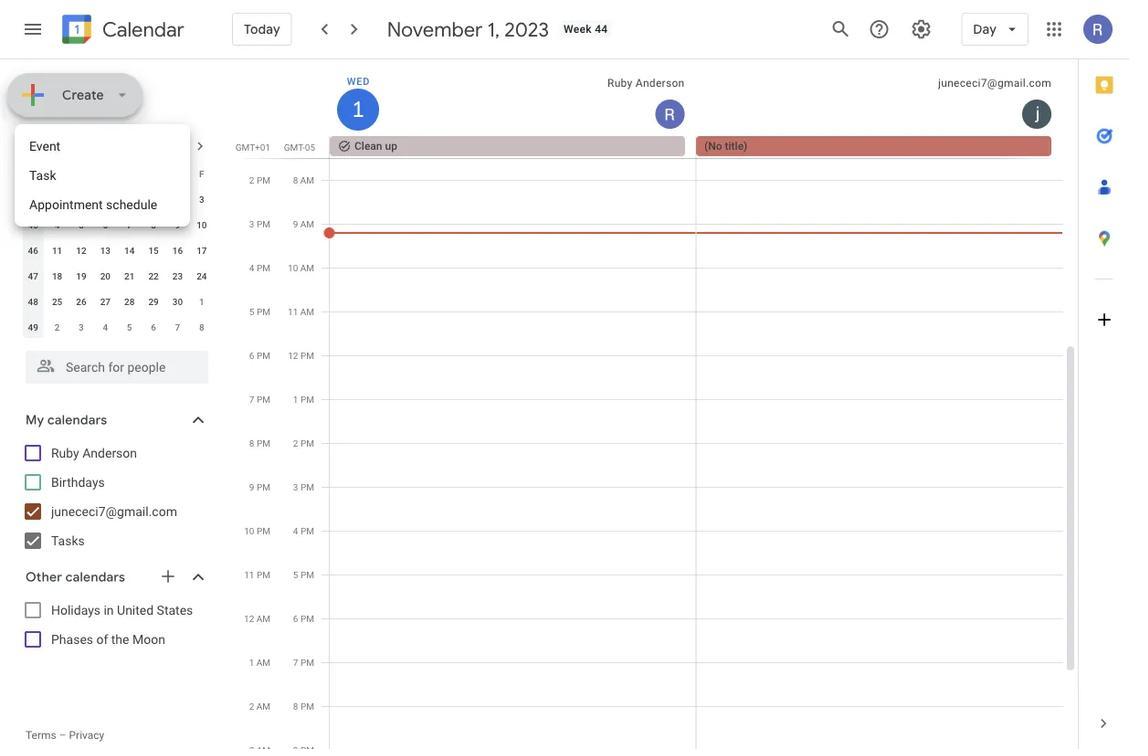 Task type: vqa. For each thing, say whether or not it's contained in the screenshot.


Task type: locate. For each thing, give the bounding box(es) containing it.
1 vertical spatial anderson
[[82, 445, 137, 460]]

4 pm
[[249, 262, 270, 273], [293, 525, 314, 536]]

pm left 1 pm
[[257, 394, 270, 405]]

21
[[124, 270, 135, 281]]

0 vertical spatial anderson
[[636, 77, 685, 90]]

moon
[[132, 632, 165, 647]]

2 pm
[[249, 175, 270, 185], [293, 438, 314, 449]]

(no title) button
[[696, 136, 1052, 156]]

17
[[197, 245, 207, 256]]

7
[[127, 219, 132, 230], [175, 322, 180, 333], [249, 394, 254, 405], [293, 657, 298, 668]]

pm
[[257, 175, 270, 185], [257, 218, 270, 229], [257, 262, 270, 273], [257, 306, 270, 317], [257, 350, 270, 361], [301, 350, 314, 361], [257, 394, 270, 405], [301, 394, 314, 405], [257, 438, 270, 449], [301, 438, 314, 449], [257, 481, 270, 492], [301, 481, 314, 492], [257, 525, 270, 536], [301, 525, 314, 536], [257, 569, 270, 580], [301, 569, 314, 580], [301, 613, 314, 624], [301, 657, 314, 668], [301, 701, 314, 712]]

today button
[[232, 7, 292, 51]]

3 pm
[[249, 218, 270, 229], [293, 481, 314, 492]]

1 horizontal spatial 6 pm
[[293, 613, 314, 624]]

november left 1,
[[387, 16, 483, 42]]

–
[[59, 729, 66, 742]]

0 vertical spatial 30
[[100, 194, 111, 205]]

9 left the 10 element
[[175, 219, 180, 230]]

5 pm left 11 am
[[249, 306, 270, 317]]

1 vertical spatial 8 pm
[[293, 701, 314, 712]]

1 vertical spatial 30
[[172, 296, 183, 307]]

45
[[28, 219, 38, 230]]

2 inside row
[[55, 322, 60, 333]]

1 vertical spatial 5 pm
[[293, 569, 314, 580]]

1 for 1, today element
[[151, 194, 156, 205]]

calendars up in
[[65, 569, 125, 586]]

pm left 12 pm
[[257, 350, 270, 361]]

4 left 10 am
[[249, 262, 254, 273]]

row containing 45
[[21, 212, 214, 238]]

10
[[197, 219, 207, 230], [288, 262, 298, 273], [244, 525, 254, 536]]

1 vertical spatial ruby
[[51, 445, 79, 460]]

my
[[26, 412, 44, 428]]

0 vertical spatial 2 pm
[[249, 175, 270, 185]]

1 horizontal spatial 7 pm
[[293, 657, 314, 668]]

1 vertical spatial november
[[26, 138, 90, 154]]

2 horizontal spatial 9
[[293, 218, 298, 229]]

8 right december 7 element
[[199, 322, 204, 333]]

am up 12 pm
[[300, 306, 314, 317]]

0 horizontal spatial 12
[[76, 245, 86, 256]]

0 vertical spatial 10
[[197, 219, 207, 230]]

am down 9 am
[[300, 262, 314, 273]]

1 vertical spatial 12
[[288, 350, 298, 361]]

junececi7@gmail.com inside 1 grid
[[938, 77, 1052, 90]]

2023 up october 30 element
[[93, 138, 123, 154]]

6 pm right 12 am at the left bottom
[[293, 613, 314, 624]]

1 vertical spatial 28
[[124, 296, 135, 307]]

1 horizontal spatial junececi7@gmail.com
[[938, 77, 1052, 90]]

0 horizontal spatial ruby anderson
[[51, 445, 137, 460]]

1 horizontal spatial 4 pm
[[293, 525, 314, 536]]

1 horizontal spatial 2023
[[505, 16, 549, 42]]

4 right "december 3" element
[[103, 322, 108, 333]]

junececi7@gmail.com down day dropdown button
[[938, 77, 1052, 90]]

7 right the december 6 element
[[175, 322, 180, 333]]

1 horizontal spatial ruby anderson
[[608, 77, 685, 90]]

0 horizontal spatial 30
[[100, 194, 111, 205]]

3 right december 2 element
[[79, 322, 84, 333]]

12
[[76, 245, 86, 256], [288, 350, 298, 361], [244, 613, 254, 624]]

ruby up birthdays
[[51, 445, 79, 460]]

7 down schedule
[[127, 219, 132, 230]]

0 vertical spatial 28
[[52, 194, 62, 205]]

2 horizontal spatial 10
[[288, 262, 298, 273]]

20 element
[[94, 265, 116, 287]]

12 down 11 pm
[[244, 613, 254, 624]]

0 vertical spatial 7 pm
[[249, 394, 270, 405]]

22
[[148, 270, 159, 281]]

11 down 10 am
[[288, 306, 298, 317]]

30 element
[[167, 291, 189, 312]]

1 horizontal spatial ruby
[[608, 77, 633, 90]]

1 horizontal spatial 9
[[249, 481, 254, 492]]

1 inside the wed 1
[[351, 95, 363, 124]]

8 pm
[[249, 438, 270, 449], [293, 701, 314, 712]]

6 left 12 pm
[[249, 350, 254, 361]]

2 am
[[249, 701, 270, 712]]

29 right october 28 "element"
[[76, 194, 86, 205]]

7 left 1 pm
[[249, 394, 254, 405]]

0 horizontal spatial 7 pm
[[249, 394, 270, 405]]

5 pm right 11 pm
[[293, 569, 314, 580]]

november 2023
[[26, 138, 123, 154]]

pm right 1 am
[[301, 657, 314, 668]]

junececi7@gmail.com down birthdays
[[51, 504, 177, 519]]

1 vertical spatial 2023
[[93, 138, 123, 154]]

3 pm left 9 am
[[249, 218, 270, 229]]

11 am
[[288, 306, 314, 317]]

calendar element
[[58, 11, 184, 51]]

6 pm left 12 pm
[[249, 350, 270, 361]]

44 right week
[[595, 23, 608, 36]]

11 element
[[46, 239, 68, 261]]

1 horizontal spatial 30
[[172, 296, 183, 307]]

1 horizontal spatial 28
[[124, 296, 135, 307]]

october 30 element
[[94, 188, 116, 210]]

17 element
[[191, 239, 213, 261]]

9 for 9
[[175, 219, 180, 230]]

2 down 1 am
[[249, 701, 254, 712]]

1 inside "element"
[[199, 296, 204, 307]]

1 right 30 element
[[199, 296, 204, 307]]

december 6 element
[[143, 316, 165, 338]]

10 up 11 am
[[288, 262, 298, 273]]

0 horizontal spatial ruby
[[51, 445, 79, 460]]

1 horizontal spatial 10
[[244, 525, 254, 536]]

0 horizontal spatial junececi7@gmail.com
[[51, 504, 177, 519]]

row group
[[21, 186, 214, 340]]

column header
[[21, 161, 45, 186]]

0 horizontal spatial 10
[[197, 219, 207, 230]]

5 right december 4 element
[[127, 322, 132, 333]]

1 down wed
[[351, 95, 363, 124]]

0 vertical spatial 44
[[595, 23, 608, 36]]

0 horizontal spatial november
[[26, 138, 90, 154]]

2 down 1 pm
[[293, 438, 298, 449]]

december 3 element
[[70, 316, 92, 338]]

8 up 9 pm
[[249, 438, 254, 449]]

2
[[249, 175, 254, 185], [55, 322, 60, 333], [293, 438, 298, 449], [249, 701, 254, 712]]

47
[[28, 270, 38, 281]]

9 for 9 pm
[[249, 481, 254, 492]]

9 up 10 pm at bottom
[[249, 481, 254, 492]]

6 pm
[[249, 350, 270, 361], [293, 613, 314, 624]]

12 right 11 element
[[76, 245, 86, 256]]

0 horizontal spatial anderson
[[82, 445, 137, 460]]

row group containing 44
[[21, 186, 214, 340]]

2 pm down the gmt+01
[[249, 175, 270, 185]]

Search for people text field
[[37, 351, 197, 384]]

30
[[100, 194, 111, 205], [172, 296, 183, 307]]

0 horizontal spatial 8 pm
[[249, 438, 270, 449]]

row inside 1 grid
[[322, 136, 1078, 158]]

11 up 12 am at the left bottom
[[244, 569, 254, 580]]

6 left december 7 element
[[151, 322, 156, 333]]

2 vertical spatial 11
[[244, 569, 254, 580]]

4 pm right 10 pm at bottom
[[293, 525, 314, 536]]

1 right october 31 element
[[151, 194, 156, 205]]

anderson
[[636, 77, 685, 90], [82, 445, 137, 460]]

0 vertical spatial 3 pm
[[249, 218, 270, 229]]

1 column header
[[330, 59, 697, 136]]

1 vertical spatial 10
[[288, 262, 298, 273]]

am down 1 am
[[256, 701, 270, 712]]

task
[[29, 168, 56, 183]]

10 up 11 pm
[[244, 525, 254, 536]]

calendars
[[47, 412, 107, 428], [65, 569, 125, 586]]

0 vertical spatial 8 pm
[[249, 438, 270, 449]]

1 horizontal spatial november
[[387, 16, 483, 42]]

1 vertical spatial calendars
[[65, 569, 125, 586]]

ruby down week 44
[[608, 77, 633, 90]]

0 horizontal spatial 29
[[76, 194, 86, 205]]

december 5 element
[[118, 316, 140, 338]]

november up s
[[26, 138, 90, 154]]

1
[[351, 95, 363, 124], [151, 194, 156, 205], [199, 296, 204, 307], [293, 394, 298, 405], [249, 657, 254, 668]]

tab list
[[1079, 59, 1129, 698]]

0 horizontal spatial 6 pm
[[249, 350, 270, 361]]

1 vertical spatial ruby anderson
[[51, 445, 137, 460]]

28 left october 29 element
[[52, 194, 62, 205]]

anderson inside my calendars list
[[82, 445, 137, 460]]

calendars right my
[[47, 412, 107, 428]]

1 vertical spatial 29
[[148, 296, 159, 307]]

2 vertical spatial 10
[[244, 525, 254, 536]]

2 horizontal spatial 11
[[288, 306, 298, 317]]

10 up 17
[[197, 219, 207, 230]]

clean up
[[354, 140, 397, 153]]

3
[[199, 194, 204, 205], [249, 218, 254, 229], [79, 322, 84, 333], [293, 481, 298, 492]]

24
[[197, 270, 207, 281]]

0 horizontal spatial 28
[[52, 194, 62, 205]]

clean up button
[[330, 136, 685, 156]]

column header inside november 2023 grid
[[21, 161, 45, 186]]

wednesday, november 1, today element
[[337, 89, 379, 131]]

5 pm
[[249, 306, 270, 317], [293, 569, 314, 580]]

7 right 1 am
[[293, 657, 298, 668]]

1 horizontal spatial 5 pm
[[293, 569, 314, 580]]

ruby anderson down week 44
[[608, 77, 685, 90]]

0 horizontal spatial 11
[[52, 245, 62, 256]]

0 vertical spatial ruby anderson
[[608, 77, 685, 90]]

29 element
[[143, 291, 165, 312]]

23 element
[[167, 265, 189, 287]]

ruby inside my calendars list
[[51, 445, 79, 460]]

1 horizontal spatial 11
[[244, 569, 254, 580]]

am for 12 am
[[256, 613, 270, 624]]

0 vertical spatial november
[[387, 16, 483, 42]]

(no title)
[[704, 140, 748, 153]]

0 horizontal spatial 5 pm
[[249, 306, 270, 317]]

terms
[[26, 729, 56, 742]]

1 down 12 pm
[[293, 394, 298, 405]]

5 down the appointment schedule
[[79, 219, 84, 230]]

0 vertical spatial 29
[[76, 194, 86, 205]]

8
[[293, 175, 298, 185], [151, 219, 156, 230], [199, 322, 204, 333], [249, 438, 254, 449], [293, 701, 298, 712]]

october 28 element
[[46, 188, 68, 210]]

19
[[76, 270, 86, 281]]

november for november 1, 2023
[[387, 16, 483, 42]]

row containing 49
[[21, 314, 214, 340]]

am for 1 am
[[256, 657, 270, 668]]

30 right october 29 element
[[100, 194, 111, 205]]

28 inside october 28 "element"
[[52, 194, 62, 205]]

1 am
[[249, 657, 270, 668]]

gmt-05
[[284, 142, 315, 153]]

am
[[300, 175, 314, 185], [300, 218, 314, 229], [300, 262, 314, 273], [300, 306, 314, 317], [256, 613, 270, 624], [256, 657, 270, 668], [256, 701, 270, 712]]

4 right 10 pm at bottom
[[293, 525, 298, 536]]

4 inside december 4 element
[[103, 322, 108, 333]]

am down the 8 am
[[300, 218, 314, 229]]

0 vertical spatial junececi7@gmail.com
[[938, 77, 1052, 90]]

11 inside row
[[52, 245, 62, 256]]

29
[[76, 194, 86, 205], [148, 296, 159, 307]]

0 vertical spatial 5 pm
[[249, 306, 270, 317]]

2 horizontal spatial 12
[[288, 350, 298, 361]]

0 vertical spatial ruby
[[608, 77, 633, 90]]

11 for 11 pm
[[244, 569, 254, 580]]

0 vertical spatial calendars
[[47, 412, 107, 428]]

1 vertical spatial 7 pm
[[293, 657, 314, 668]]

other
[[26, 569, 62, 586]]

(no
[[704, 140, 722, 153]]

16
[[172, 245, 183, 256]]

november
[[387, 16, 483, 42], [26, 138, 90, 154]]

holidays in united states
[[51, 603, 193, 618]]

phases
[[51, 632, 93, 647]]

8 pm right 2 am
[[293, 701, 314, 712]]

pm down 1 pm
[[301, 438, 314, 449]]

4 pm left 10 am
[[249, 262, 270, 273]]

0 vertical spatial 12
[[76, 245, 86, 256]]

other calendars button
[[4, 563, 227, 592]]

44 inside row
[[28, 194, 38, 205]]

1 vertical spatial 44
[[28, 194, 38, 205]]

am down 05
[[300, 175, 314, 185]]

1 vertical spatial 6 pm
[[293, 613, 314, 624]]

holidays
[[51, 603, 101, 618]]

ruby anderson up birthdays
[[51, 445, 137, 460]]

1 horizontal spatial 29
[[148, 296, 159, 307]]

12 for 12
[[76, 245, 86, 256]]

ruby
[[608, 77, 633, 90], [51, 445, 79, 460]]

0 horizontal spatial 2023
[[93, 138, 123, 154]]

3 up the 10 element
[[199, 194, 204, 205]]

44
[[595, 23, 608, 36], [28, 194, 38, 205]]

2 vertical spatial 12
[[244, 613, 254, 624]]

0 horizontal spatial 9
[[175, 219, 180, 230]]

6
[[103, 219, 108, 230], [151, 322, 156, 333], [249, 350, 254, 361], [293, 613, 298, 624]]

am for 10 am
[[300, 262, 314, 273]]

9
[[293, 218, 298, 229], [175, 219, 180, 230], [249, 481, 254, 492]]

row containing 47
[[21, 263, 214, 289]]

2023
[[505, 16, 549, 42], [93, 138, 123, 154]]

3 pm right 9 pm
[[293, 481, 314, 492]]

0 vertical spatial 4 pm
[[249, 262, 270, 273]]

calendar heading
[[99, 17, 184, 42]]

am for 11 am
[[300, 306, 314, 317]]

28 inside "28" 'element'
[[124, 296, 135, 307]]

05
[[305, 142, 315, 153]]

1 vertical spatial 11
[[288, 306, 298, 317]]

11 right 46
[[52, 245, 62, 256]]

pm right 9 pm
[[301, 481, 314, 492]]

2 pm down 1 pm
[[293, 438, 314, 449]]

row containing clean up
[[322, 136, 1078, 158]]

2023 right 1,
[[505, 16, 549, 42]]

row
[[322, 136, 1078, 158], [21, 161, 214, 186], [21, 186, 214, 212], [21, 212, 214, 238], [21, 238, 214, 263], [21, 263, 214, 289], [21, 289, 214, 314], [21, 314, 214, 340]]

pm down 12 pm
[[301, 394, 314, 405]]

1 vertical spatial 3 pm
[[293, 481, 314, 492]]

9 inside row
[[175, 219, 180, 230]]

29 for october 29 element
[[76, 194, 86, 205]]

1 horizontal spatial 2 pm
[[293, 438, 314, 449]]

29 right "28" 'element'
[[148, 296, 159, 307]]

row containing s
[[21, 161, 214, 186]]

9 up 10 am
[[293, 218, 298, 229]]

11 for 11 am
[[288, 306, 298, 317]]

12 for 12 pm
[[288, 350, 298, 361]]

25 element
[[46, 291, 68, 312]]

28 right 27 element
[[124, 296, 135, 307]]

row containing 44
[[21, 186, 214, 212]]

anderson inside 1 column header
[[636, 77, 685, 90]]

None search field
[[0, 344, 227, 384]]

10 inside the 10 element
[[197, 219, 207, 230]]

8 pm up 9 pm
[[249, 438, 270, 449]]

21 element
[[118, 265, 140, 287]]

privacy link
[[69, 729, 104, 742]]

1 vertical spatial junececi7@gmail.com
[[51, 504, 177, 519]]

7 pm right 1 am
[[293, 657, 314, 668]]

1 cell
[[141, 186, 166, 212]]

1 down 12 am at the left bottom
[[249, 657, 254, 668]]

october 31 element
[[118, 188, 140, 210]]

0 horizontal spatial 44
[[28, 194, 38, 205]]

1 horizontal spatial 12
[[244, 613, 254, 624]]

10 am
[[288, 262, 314, 273]]

1 vertical spatial 4 pm
[[293, 525, 314, 536]]

0 horizontal spatial 4 pm
[[249, 262, 270, 273]]

1 horizontal spatial anderson
[[636, 77, 685, 90]]

28
[[52, 194, 62, 205], [124, 296, 135, 307]]

week 44
[[564, 23, 608, 36]]

1 inside cell
[[151, 194, 156, 205]]

12 down 11 am
[[288, 350, 298, 361]]

0 vertical spatial 11
[[52, 245, 62, 256]]

5
[[79, 219, 84, 230], [249, 306, 254, 317], [127, 322, 132, 333], [293, 569, 298, 580]]

24 element
[[191, 265, 213, 287]]

44 left october 28 "element"
[[28, 194, 38, 205]]

december 1 element
[[191, 291, 213, 312]]

8 right 2 am
[[293, 701, 298, 712]]

12 inside 'element'
[[76, 245, 86, 256]]

30 right 29 element
[[172, 296, 183, 307]]

1 for 1 pm
[[293, 394, 298, 405]]

2 left "december 3" element
[[55, 322, 60, 333]]

7 pm left 1 pm
[[249, 394, 270, 405]]

december 2 element
[[46, 316, 68, 338]]



Task type: describe. For each thing, give the bounding box(es) containing it.
20
[[100, 270, 111, 281]]

the
[[111, 632, 129, 647]]

1 horizontal spatial 44
[[595, 23, 608, 36]]

3 right the 10 element
[[249, 218, 254, 229]]

october 29 element
[[70, 188, 92, 210]]

tasks
[[51, 533, 85, 548]]

week
[[564, 23, 592, 36]]

12 element
[[70, 239, 92, 261]]

9 pm
[[249, 481, 270, 492]]

10 pm
[[244, 525, 270, 536]]

2 down the gmt+01
[[249, 175, 254, 185]]

event
[[29, 138, 60, 153]]

december 7 element
[[167, 316, 189, 338]]

november 1, 2023
[[387, 16, 549, 42]]

appointment
[[29, 197, 103, 212]]

26
[[76, 296, 86, 307]]

december 8 element
[[191, 316, 213, 338]]

9 am
[[293, 218, 314, 229]]

27 element
[[94, 291, 116, 312]]

13 element
[[94, 239, 116, 261]]

main drawer image
[[22, 18, 44, 40]]

terms link
[[26, 729, 56, 742]]

today
[[244, 21, 280, 37]]

15 element
[[143, 239, 165, 261]]

of
[[96, 632, 108, 647]]

ruby anderson inside 1 column header
[[608, 77, 685, 90]]

pm right 12 am at the left bottom
[[301, 613, 314, 624]]

10 for 10 am
[[288, 262, 298, 273]]

states
[[157, 603, 193, 618]]

28 element
[[118, 291, 140, 312]]

8 down gmt-
[[293, 175, 298, 185]]

pm up 1 pm
[[301, 350, 314, 361]]

49
[[28, 322, 38, 333]]

0 horizontal spatial 3 pm
[[249, 218, 270, 229]]

8 am
[[293, 175, 314, 185]]

0 horizontal spatial 2 pm
[[249, 175, 270, 185]]

3 right 9 pm
[[293, 481, 298, 492]]

schedule
[[106, 197, 157, 212]]

5 inside december 5 "element"
[[127, 322, 132, 333]]

0 vertical spatial 6 pm
[[249, 350, 270, 361]]

12 pm
[[288, 350, 314, 361]]

12 am
[[244, 613, 270, 624]]

gmt+01
[[235, 142, 270, 153]]

0 vertical spatial 2023
[[505, 16, 549, 42]]

18
[[52, 270, 62, 281]]

wed 1
[[347, 75, 370, 124]]

pm right 10 pm at bottom
[[301, 525, 314, 536]]

my calendars list
[[4, 439, 227, 555]]

pm left 10 am
[[257, 262, 270, 273]]

my calendars
[[26, 412, 107, 428]]

junececi7@gmail.com inside my calendars list
[[51, 504, 177, 519]]

phases of the moon
[[51, 632, 165, 647]]

s
[[54, 168, 60, 179]]

10 for 10 pm
[[244, 525, 254, 536]]

pm down 10 pm at bottom
[[257, 569, 270, 580]]

birthdays
[[51, 475, 105, 490]]

november 2023 grid
[[17, 161, 214, 340]]

up
[[385, 140, 397, 153]]

11 for 11
[[52, 245, 62, 256]]

pm down the gmt+01
[[257, 175, 270, 185]]

16 element
[[167, 239, 189, 261]]

8 inside the december 8 element
[[199, 322, 204, 333]]

title)
[[725, 140, 748, 153]]

11 pm
[[244, 569, 270, 580]]

14
[[124, 245, 135, 256]]

calendar
[[102, 17, 184, 42]]

other calendars
[[26, 569, 125, 586]]

25
[[52, 296, 62, 307]]

other calendars list
[[4, 596, 227, 654]]

31
[[124, 194, 135, 205]]

4 down appointment
[[55, 219, 60, 230]]

5 right 11 pm
[[293, 569, 298, 580]]

10 element
[[191, 214, 213, 236]]

1 grid
[[234, 59, 1078, 749]]

settings menu image
[[910, 18, 932, 40]]

1,
[[487, 16, 500, 42]]

9 for 9 am
[[293, 218, 298, 229]]

23
[[172, 270, 183, 281]]

pm down 9 pm
[[257, 525, 270, 536]]

46
[[28, 245, 38, 256]]

28 for october 28 "element"
[[52, 194, 62, 205]]

13
[[100, 245, 111, 256]]

12 for 12 am
[[244, 613, 254, 624]]

14 element
[[118, 239, 140, 261]]

am for 8 am
[[300, 175, 314, 185]]

30 for 30 element
[[172, 296, 183, 307]]

6 down the appointment schedule
[[103, 219, 108, 230]]

8 down the 1 cell
[[151, 219, 156, 230]]

pm left 11 am
[[257, 306, 270, 317]]

am for 2 am
[[256, 701, 270, 712]]

ruby inside 1 column header
[[608, 77, 633, 90]]

row group inside november 2023 grid
[[21, 186, 214, 340]]

30 for october 30 element
[[100, 194, 111, 205]]

5 left 11 am
[[249, 306, 254, 317]]

calendars for other calendars
[[65, 569, 125, 586]]

appointment schedule
[[29, 197, 157, 212]]

wed
[[347, 75, 370, 87]]

f
[[199, 168, 204, 179]]

18 element
[[46, 265, 68, 287]]

pm left 9 am
[[257, 218, 270, 229]]

create button
[[7, 73, 142, 117]]

add other calendars image
[[159, 567, 177, 586]]

create
[[62, 87, 104, 103]]

am for 9 am
[[300, 218, 314, 229]]

27
[[100, 296, 111, 307]]

united
[[117, 603, 154, 618]]

day
[[973, 21, 997, 37]]

row containing 46
[[21, 238, 214, 263]]

in
[[104, 603, 114, 618]]

clean
[[354, 140, 382, 153]]

1 for december 1 "element" at the left of page
[[199, 296, 204, 307]]

19 element
[[70, 265, 92, 287]]

1 vertical spatial 2 pm
[[293, 438, 314, 449]]

pm up 10 pm at bottom
[[257, 481, 270, 492]]

terms – privacy
[[26, 729, 104, 742]]

29 for 29 element
[[148, 296, 159, 307]]

10 for 10
[[197, 219, 207, 230]]

15
[[148, 245, 159, 256]]

1 pm
[[293, 394, 314, 405]]

48
[[28, 296, 38, 307]]

1 horizontal spatial 8 pm
[[293, 701, 314, 712]]

22 element
[[143, 265, 165, 287]]

ruby anderson inside my calendars list
[[51, 445, 137, 460]]

6 right 12 am at the left bottom
[[293, 613, 298, 624]]

row containing 48
[[21, 289, 214, 314]]

calendars for my calendars
[[47, 412, 107, 428]]

december 4 element
[[94, 316, 116, 338]]

6 inside the december 6 element
[[151, 322, 156, 333]]

day button
[[961, 7, 1029, 51]]

november for november 2023
[[26, 138, 90, 154]]

pm right 2 am
[[301, 701, 314, 712]]

gmt-
[[284, 142, 305, 153]]

1, today element
[[143, 188, 165, 210]]

pm right 11 pm
[[301, 569, 314, 580]]

pm up 9 pm
[[257, 438, 270, 449]]

1 for 1 am
[[249, 657, 254, 668]]

28 for "28" 'element'
[[124, 296, 135, 307]]

privacy
[[69, 729, 104, 742]]

26 element
[[70, 291, 92, 312]]

my calendars button
[[4, 406, 227, 435]]

1 horizontal spatial 3 pm
[[293, 481, 314, 492]]



